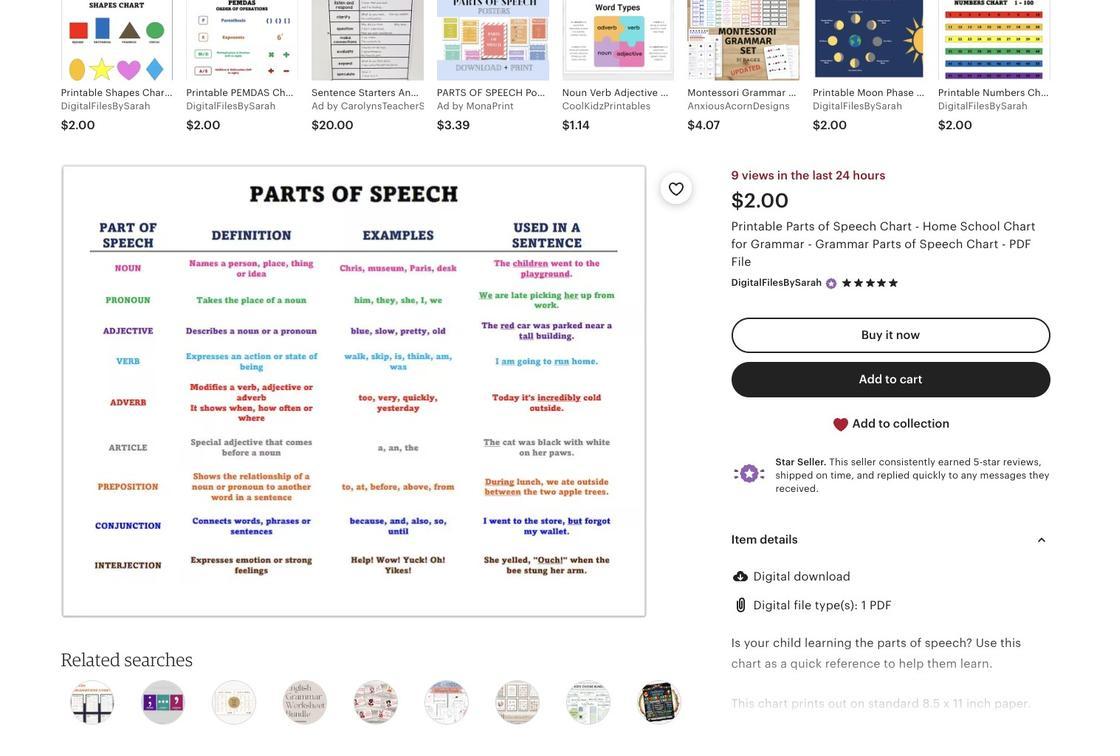 Task type: locate. For each thing, give the bounding box(es) containing it.
chart left prints
[[758, 697, 789, 711]]

digitalfilesbysarah
[[61, 101, 150, 112], [186, 101, 276, 112], [813, 101, 903, 112], [939, 101, 1028, 112], [732, 277, 823, 288]]

d down parts
[[444, 101, 450, 112]]

chart down school
[[967, 237, 999, 251]]

digitalfilesbysarah for printable pemdas chart - home school chart for order of operations - pdf file - instant download image
[[186, 101, 276, 112]]

add up seller
[[853, 417, 876, 431]]

learning
[[805, 636, 853, 651]]

0 horizontal spatial a
[[312, 101, 318, 112]]

0 vertical spatial speech
[[834, 220, 877, 234]]

time,
[[831, 470, 855, 481]]

views
[[742, 169, 775, 183]]

the
[[791, 169, 810, 183], [856, 636, 875, 651]]

1 horizontal spatial a
[[437, 101, 444, 112]]

this
[[830, 456, 849, 467], [732, 697, 755, 711]]

the inside is your child learning the parts of speech?  use this chart as a quick reference to help them learn.
[[856, 636, 875, 651]]

chart
[[881, 220, 913, 234], [1004, 220, 1036, 234], [967, 237, 999, 251]]

2 digital from the top
[[754, 599, 791, 613]]

1 vertical spatial on
[[851, 697, 866, 711]]

0 vertical spatial chart
[[732, 657, 762, 671]]

speech
[[834, 220, 877, 234], [920, 237, 964, 251]]

9 inside parts of speech posters 9 pcs, size a4 a d by monaprint $ 3.39
[[563, 87, 569, 98]]

0 vertical spatial add
[[860, 372, 883, 386]]

speech down home
[[920, 237, 964, 251]]

4 2.00 from the left
[[946, 118, 973, 132]]

last
[[813, 169, 833, 183]]

1 horizontal spatial by
[[453, 101, 464, 112]]

related searches region
[[43, 649, 710, 729]]

1 by from the left
[[327, 101, 339, 112]]

printable parts of speech chart - home school chart for grammar - grammar parts of speech chart - pdf file
[[732, 220, 1036, 269]]

the right 'in'
[[791, 169, 810, 183]]

0 horizontal spatial parts
[[787, 220, 815, 234]]

0 vertical spatial pdf
[[1010, 237, 1032, 251]]

to
[[886, 372, 898, 386], [879, 417, 891, 431], [949, 470, 959, 481], [884, 657, 896, 671]]

buy it now
[[862, 328, 921, 342]]

chart inside is your child learning the parts of speech?  use this chart as a quick reference to help them learn.
[[732, 657, 762, 671]]

digital file type(s): 1 pdf
[[754, 599, 893, 613]]

1 horizontal spatial pdf
[[1010, 237, 1032, 251]]

1 vertical spatial digital
[[754, 599, 791, 613]]

1 horizontal spatial parts
[[873, 237, 902, 251]]

1 horizontal spatial speech
[[920, 237, 964, 251]]

digitalfilesbysarah $ 2.00 for "printable shapes chart - home school chart for teaching shapes - pdf file" image at the top of the page
[[61, 101, 150, 132]]

5-
[[974, 456, 984, 467]]

digitalfilesbysarah down printable moon phase chart - home school chart for the moon phases - pdf file - instant download image at top
[[813, 101, 903, 112]]

d
[[318, 101, 324, 112], [444, 101, 450, 112]]

3.39
[[445, 118, 470, 132]]

add to collection button
[[732, 406, 1051, 442]]

buy it now button
[[732, 318, 1051, 353]]

0 horizontal spatial on
[[817, 470, 829, 481]]

any
[[962, 470, 978, 481]]

1 $ from the left
[[61, 118, 69, 132]]

this down is
[[732, 697, 755, 711]]

this for seller
[[830, 456, 849, 467]]

grammar down printable
[[751, 237, 805, 251]]

2 by from the left
[[453, 101, 464, 112]]

$ for noun verb adjective adverb chart | parts of speech word types | english grammar and writing | kindergarten preschool image
[[563, 118, 570, 132]]

add left cart
[[860, 372, 883, 386]]

0 horizontal spatial this
[[732, 697, 755, 711]]

parts down hours
[[873, 237, 902, 251]]

prints
[[792, 697, 825, 711]]

7 $ from the left
[[813, 118, 821, 132]]

-
[[916, 220, 920, 234], [808, 237, 813, 251], [1002, 237, 1007, 251]]

speech?
[[926, 636, 973, 651]]

speech down 24
[[834, 220, 877, 234]]

9 left the views
[[732, 169, 740, 183]]

2 d from the left
[[444, 101, 450, 112]]

9
[[563, 87, 569, 98], [732, 169, 740, 183]]

0 horizontal spatial by
[[327, 101, 339, 112]]

digital left file
[[754, 599, 791, 613]]

quickly
[[913, 470, 947, 481]]

digitalfilesbysarah $ 2.00
[[61, 101, 150, 132], [186, 101, 276, 132], [813, 101, 903, 132], [939, 101, 1028, 132]]

1 horizontal spatial grammar
[[816, 237, 870, 251]]

1 vertical spatial 9
[[732, 169, 740, 183]]

0 vertical spatial parts
[[787, 220, 815, 234]]

0 horizontal spatial speech
[[834, 220, 877, 234]]

0 horizontal spatial grammar
[[751, 237, 805, 251]]

9 left pcs,
[[563, 87, 569, 98]]

20.00
[[319, 118, 354, 132]]

2.00
[[69, 118, 95, 132], [194, 118, 221, 132], [821, 118, 848, 132], [946, 118, 973, 132]]

sentence starters anchor chart [hard good] - option #2 image
[[312, 0, 424, 81]]

5 $ from the left
[[563, 118, 570, 132]]

digitalfilesbysarah down "printable shapes chart - home school chart for teaching shapes - pdf file" image at the top of the page
[[61, 101, 150, 112]]

of
[[819, 220, 830, 234], [905, 237, 917, 251], [911, 636, 922, 651]]

0 horizontal spatial the
[[791, 169, 810, 183]]

$ for "printable shapes chart - home school chart for teaching shapes - pdf file" image at the top of the page
[[61, 118, 69, 132]]

it
[[886, 328, 894, 342]]

$ for montessori grammar set updated - parts of speech - montessori cards and symbols image
[[688, 118, 696, 132]]

star
[[984, 456, 1001, 467]]

1 d from the left
[[318, 101, 324, 112]]

chart left home
[[881, 220, 913, 234]]

24
[[836, 169, 851, 183]]

chart down is
[[732, 657, 762, 671]]

digitalfilesbysarah down printable numbers chart 1 to 100 - home school chart for numbers- numbers 1 - 100 - pdf file image
[[939, 101, 1028, 112]]

d inside parts of speech posters 9 pcs, size a4 a d by monaprint $ 3.39
[[444, 101, 450, 112]]

to left collection
[[879, 417, 891, 431]]

0 vertical spatial of
[[819, 220, 830, 234]]

learn.
[[961, 657, 994, 671]]

pdf
[[1010, 237, 1032, 251], [870, 599, 893, 613]]

your
[[745, 636, 770, 651]]

1 vertical spatial this
[[732, 697, 755, 711]]

out
[[829, 697, 848, 711]]

0 horizontal spatial pdf
[[870, 599, 893, 613]]

by up 20.00
[[327, 101, 339, 112]]

to inside this seller consistently earned 5-star reviews, shipped on time, and replied quickly to any messages they received.
[[949, 470, 959, 481]]

0 vertical spatial on
[[817, 470, 829, 481]]

chart
[[732, 657, 762, 671], [758, 697, 789, 711]]

1 vertical spatial chart
[[758, 697, 789, 711]]

3 2.00 from the left
[[821, 118, 848, 132]]

digital down details
[[754, 570, 791, 584]]

on down seller.
[[817, 470, 829, 481]]

1 horizontal spatial 9
[[732, 169, 740, 183]]

seller
[[852, 456, 877, 467]]

carolynsteachershop
[[341, 101, 444, 112]]

a
[[312, 101, 318, 112], [437, 101, 444, 112], [781, 657, 788, 671]]

on right out at the bottom of page
[[851, 697, 866, 711]]

messages
[[981, 470, 1027, 481]]

1 grammar from the left
[[751, 237, 805, 251]]

0 vertical spatial digital
[[754, 570, 791, 584]]

for
[[732, 237, 748, 251]]

2 2.00 from the left
[[194, 118, 221, 132]]

1 horizontal spatial d
[[444, 101, 450, 112]]

0 horizontal spatial 9
[[563, 87, 569, 98]]

1 vertical spatial add
[[853, 417, 876, 431]]

to down parts
[[884, 657, 896, 671]]

details
[[760, 533, 798, 547]]

2 horizontal spatial a
[[781, 657, 788, 671]]

0 vertical spatial the
[[791, 169, 810, 183]]

2 horizontal spatial chart
[[1004, 220, 1036, 234]]

2 vertical spatial of
[[911, 636, 922, 651]]

to down earned
[[949, 470, 959, 481]]

2 $ from the left
[[186, 118, 194, 132]]

2 digitalfilesbysarah $ 2.00 from the left
[[186, 101, 276, 132]]

digital
[[754, 570, 791, 584], [754, 599, 791, 613]]

digitalfilesbysarah down printable pemdas chart - home school chart for order of operations - pdf file - instant download image
[[186, 101, 276, 112]]

help
[[899, 657, 925, 671]]

0 horizontal spatial d
[[318, 101, 324, 112]]

add inside add to cart button
[[860, 372, 883, 386]]

$ for printable moon phase chart - home school chart for the moon phases - pdf file - instant download image at top
[[813, 118, 821, 132]]

parts down 9 views in the last 24 hours $2.00
[[787, 220, 815, 234]]

d up 20.00
[[318, 101, 324, 112]]

3 $ from the left
[[312, 118, 319, 132]]

4 $ from the left
[[437, 118, 445, 132]]

4.07
[[696, 118, 721, 132]]

$ inside parts of speech posters 9 pcs, size a4 a d by monaprint $ 3.39
[[437, 118, 445, 132]]

6 $ from the left
[[688, 118, 696, 132]]

a inside parts of speech posters 9 pcs, size a4 a d by monaprint $ 3.39
[[437, 101, 444, 112]]

noun verb adjective adverb chart | parts of speech word types | english grammar and writing | kindergarten preschool image
[[563, 0, 675, 81]]

add inside add to collection button
[[853, 417, 876, 431]]

1 vertical spatial pdf
[[870, 599, 893, 613]]

buy
[[862, 328, 883, 342]]

1 digitalfilesbysarah $ 2.00 from the left
[[61, 101, 150, 132]]

on
[[817, 470, 829, 481], [851, 697, 866, 711]]

item
[[732, 533, 758, 547]]

$ inside anxiousacorndesigns $ 4.07
[[688, 118, 696, 132]]

a d by carolynsteachershop $ 20.00
[[312, 101, 444, 132]]

speech
[[486, 87, 523, 98]]

montessori grammar set updated - parts of speech - montessori cards and symbols image
[[688, 0, 800, 81]]

item details button
[[719, 522, 1064, 558]]

1 horizontal spatial this
[[830, 456, 849, 467]]

child
[[773, 636, 802, 651]]

this inside this seller consistently earned 5-star reviews, shipped on time, and replied quickly to any messages they received.
[[830, 456, 849, 467]]

2.00 for printable numbers chart 1 to 100 - home school chart for numbers- numbers 1 - 100 - pdf file image
[[946, 118, 973, 132]]

2 horizontal spatial -
[[1002, 237, 1007, 251]]

$
[[61, 118, 69, 132], [186, 118, 194, 132], [312, 118, 319, 132], [437, 118, 445, 132], [563, 118, 570, 132], [688, 118, 696, 132], [813, 118, 821, 132], [939, 118, 946, 132]]

1 horizontal spatial the
[[856, 636, 875, 651]]

chart right school
[[1004, 220, 1036, 234]]

by inside parts of speech posters 9 pcs, size a4 a d by monaprint $ 3.39
[[453, 101, 464, 112]]

0 vertical spatial this
[[830, 456, 849, 467]]

size
[[594, 87, 612, 98]]

1 2.00 from the left
[[69, 118, 95, 132]]

grammar up star_seller image
[[816, 237, 870, 251]]

to left cart
[[886, 372, 898, 386]]

this for chart
[[732, 697, 755, 711]]

4 digitalfilesbysarah $ 2.00 from the left
[[939, 101, 1028, 132]]

by down parts
[[453, 101, 464, 112]]

grammar
[[751, 237, 805, 251], [816, 237, 870, 251]]

3 digitalfilesbysarah $ 2.00 from the left
[[813, 101, 903, 132]]

add
[[860, 372, 883, 386], [853, 417, 876, 431]]

1 vertical spatial the
[[856, 636, 875, 651]]

a inside is your child learning the parts of speech?  use this chart as a quick reference to help them learn.
[[781, 657, 788, 671]]

parts of speech posters 9 pcs, size a4 a d by monaprint $ 3.39
[[437, 87, 627, 132]]

this up time,
[[830, 456, 849, 467]]

file
[[794, 599, 812, 613]]

printable shapes chart - home school chart for teaching shapes - pdf file image
[[61, 0, 173, 81]]

in
[[778, 169, 788, 183]]

$ inside coolkidzprintables $ 1.14
[[563, 118, 570, 132]]

0 vertical spatial 9
[[563, 87, 569, 98]]

$ inside a d by carolynsteachershop $ 20.00
[[312, 118, 319, 132]]

1.14
[[570, 118, 590, 132]]

8 $ from the left
[[939, 118, 946, 132]]

the up the reference at the bottom of page
[[856, 636, 875, 651]]

1 digital from the top
[[754, 570, 791, 584]]

add to cart button
[[732, 362, 1051, 397]]



Task type: vqa. For each thing, say whether or not it's contained in the screenshot.


Task type: describe. For each thing, give the bounding box(es) containing it.
d inside a d by carolynsteachershop $ 20.00
[[318, 101, 324, 112]]

type(s):
[[816, 599, 859, 613]]

parts of speech posters 9 pcs, size a4 image
[[437, 0, 549, 81]]

home
[[923, 220, 958, 234]]

coolkidzprintables $ 1.14
[[563, 101, 651, 132]]

standard
[[869, 697, 920, 711]]

a4
[[615, 87, 627, 98]]

1 vertical spatial of
[[905, 237, 917, 251]]

digitalfilesbysarah $ 2.00 for printable numbers chart 1 to 100 - home school chart for numbers- numbers 1 - 100 - pdf file image
[[939, 101, 1028, 132]]

replied
[[878, 470, 911, 481]]

now
[[897, 328, 921, 342]]

related searches
[[61, 649, 193, 671]]

add for add to cart
[[860, 372, 883, 386]]

9 views in the last 24 hours $2.00
[[732, 169, 886, 212]]

collection
[[894, 417, 950, 431]]

star
[[776, 456, 795, 467]]

and
[[858, 470, 875, 481]]

1 horizontal spatial -
[[916, 220, 920, 234]]

11
[[954, 697, 964, 711]]

this
[[1001, 636, 1022, 651]]

received.
[[776, 483, 819, 494]]

digital for digital file type(s): 1 pdf
[[754, 599, 791, 613]]

$2.00
[[732, 189, 790, 212]]

by inside a d by carolynsteachershop $ 20.00
[[327, 101, 339, 112]]

item details
[[732, 533, 798, 547]]

0 horizontal spatial chart
[[881, 220, 913, 234]]

as
[[765, 657, 778, 671]]

8.5
[[923, 697, 941, 711]]

of inside is your child learning the parts of speech?  use this chart as a quick reference to help them learn.
[[911, 636, 922, 651]]

pcs,
[[572, 87, 591, 98]]

earned
[[939, 456, 972, 467]]

2 grammar from the left
[[816, 237, 870, 251]]

digitalfilesbysarah link
[[732, 277, 823, 288]]

a inside a d by carolynsteachershop $ 20.00
[[312, 101, 318, 112]]

digitalfilesbysarah down file
[[732, 277, 823, 288]]

is
[[732, 636, 741, 651]]

add for add to collection
[[853, 417, 876, 431]]

printable numbers chart 1 to 100 - home school chart for numbers- numbers 1 - 100 - pdf file image
[[939, 0, 1051, 81]]

this seller consistently earned 5-star reviews, shipped on time, and replied quickly to any messages they received.
[[776, 456, 1050, 494]]

2.00 for printable moon phase chart - home school chart for the moon phases - pdf file - instant download image at top
[[821, 118, 848, 132]]

reviews,
[[1004, 456, 1042, 467]]

seller.
[[798, 456, 827, 467]]

digitalfilesbysarah $ 2.00 for printable moon phase chart - home school chart for the moon phases - pdf file - instant download image at top
[[813, 101, 903, 132]]

coolkidzprintables
[[563, 101, 651, 112]]

printable
[[732, 220, 783, 234]]

to inside is your child learning the parts of speech?  use this chart as a quick reference to help them learn.
[[884, 657, 896, 671]]

is your child learning the parts of speech?  use this chart as a quick reference to help them learn.
[[732, 636, 1022, 671]]

of
[[470, 87, 483, 98]]

1 vertical spatial parts
[[873, 237, 902, 251]]

digitalfilesbysarah $ 2.00 for printable pemdas chart - home school chart for order of operations - pdf file - instant download image
[[186, 101, 276, 132]]

use
[[976, 636, 998, 651]]

file
[[732, 255, 752, 269]]

inch
[[967, 697, 992, 711]]

quick
[[791, 657, 823, 671]]

consistently
[[880, 456, 936, 467]]

parts
[[437, 87, 467, 98]]

$ for printable pemdas chart - home school chart for order of operations - pdf file - instant download image
[[186, 118, 194, 132]]

digitalfilesbysarah for printable moon phase chart - home school chart for the moon phases - pdf file - instant download image at top
[[813, 101, 903, 112]]

1
[[862, 599, 867, 613]]

star_seller image
[[825, 277, 839, 290]]

9 inside 9 views in the last 24 hours $2.00
[[732, 169, 740, 183]]

cart
[[900, 372, 923, 386]]

digitalfilesbysarah for printable numbers chart 1 to 100 - home school chart for numbers- numbers 1 - 100 - pdf file image
[[939, 101, 1028, 112]]

2.00 for "printable shapes chart - home school chart for teaching shapes - pdf file" image at the top of the page
[[69, 118, 95, 132]]

star seller.
[[776, 456, 827, 467]]

printable pemdas chart - home school chart for order of operations - pdf file - instant download image
[[186, 0, 298, 81]]

x
[[944, 697, 951, 711]]

printable moon phase chart - home school chart for the moon phases - pdf file - instant download image
[[813, 0, 926, 81]]

shipped
[[776, 470, 814, 481]]

digital download
[[754, 570, 851, 584]]

1 horizontal spatial chart
[[967, 237, 999, 251]]

digital for digital download
[[754, 570, 791, 584]]

related
[[61, 649, 121, 671]]

this chart prints out on standard 8.5 x 11 inch paper.
[[732, 697, 1032, 711]]

anxiousacorndesigns
[[688, 101, 790, 112]]

monaprint
[[467, 101, 514, 112]]

add to cart
[[860, 372, 923, 386]]

pdf inside printable parts of speech chart - home school chart for grammar - grammar parts of speech chart - pdf file
[[1010, 237, 1032, 251]]

hours
[[854, 169, 886, 183]]

on inside this seller consistently earned 5-star reviews, shipped on time, and replied quickly to any messages they received.
[[817, 470, 829, 481]]

printable parts of speech chart home school chart for grammar grammar parts of speech chart pdf file image 1 image
[[61, 164, 648, 618]]

them
[[928, 657, 958, 671]]

2.00 for printable pemdas chart - home school chart for order of operations - pdf file - instant download image
[[194, 118, 221, 132]]

they
[[1030, 470, 1050, 481]]

searches
[[124, 649, 193, 671]]

posters
[[526, 87, 560, 98]]

digitalfilesbysarah for "printable shapes chart - home school chart for teaching shapes - pdf file" image at the top of the page
[[61, 101, 150, 112]]

download
[[794, 570, 851, 584]]

anxiousacorndesigns $ 4.07
[[688, 101, 790, 132]]

1 horizontal spatial on
[[851, 697, 866, 711]]

parts
[[878, 636, 907, 651]]

school
[[961, 220, 1001, 234]]

the inside 9 views in the last 24 hours $2.00
[[791, 169, 810, 183]]

0 horizontal spatial -
[[808, 237, 813, 251]]

reference
[[826, 657, 881, 671]]

paper.
[[995, 697, 1032, 711]]

add to collection
[[850, 417, 950, 431]]

$ for printable numbers chart 1 to 100 - home school chart for numbers- numbers 1 - 100 - pdf file image
[[939, 118, 946, 132]]

1 vertical spatial speech
[[920, 237, 964, 251]]



